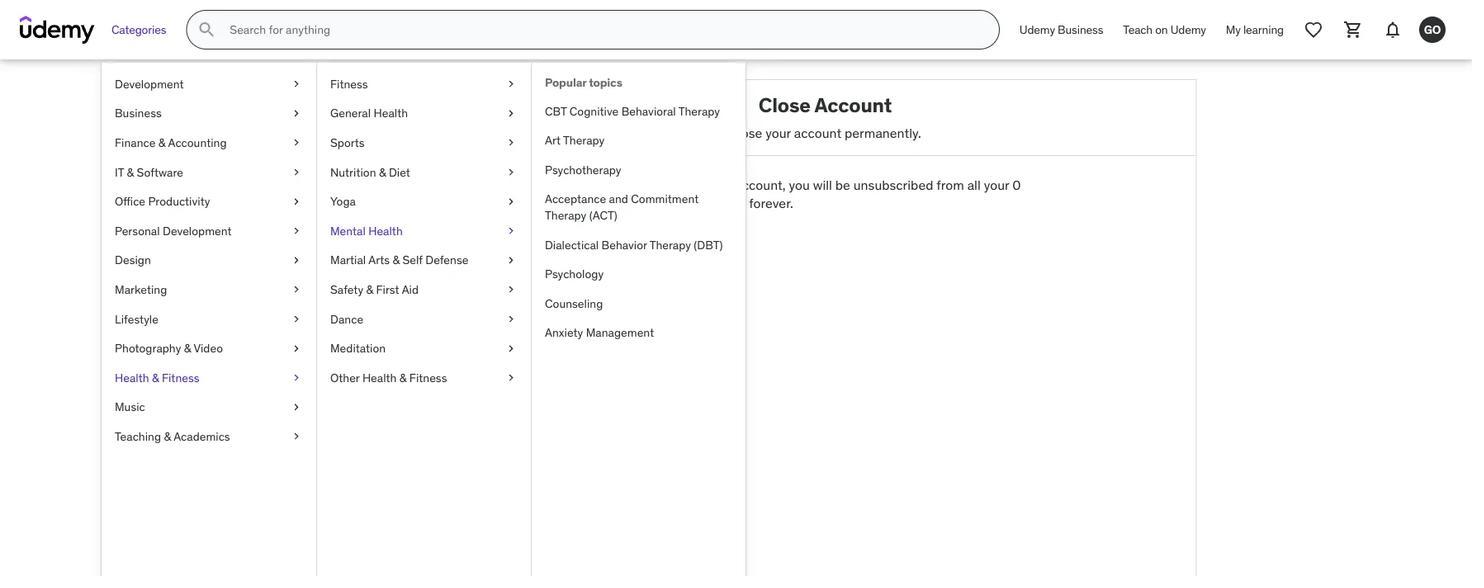 Task type: describe. For each thing, give the bounding box(es) containing it.
xsmall image for health & fitness
[[290, 370, 303, 386]]

martial
[[330, 253, 366, 268]]

cbt cognitive behavioral therapy link
[[532, 96, 746, 126]]

your for account
[[766, 124, 791, 141]]

warning:
[[578, 176, 635, 193]]

& for first
[[366, 282, 373, 297]]

art therapy
[[545, 133, 605, 148]]

profile
[[289, 270, 328, 287]]

udemy inside teach on udemy link
[[1171, 22, 1206, 37]]

and inside acceptance and commitment therapy (act)
[[609, 192, 628, 207]]

yoga link
[[317, 187, 531, 216]]

1 vertical spatial business
[[115, 106, 162, 121]]

dialectical behavior therapy (dbt)
[[545, 237, 723, 252]]

& for video
[[184, 341, 191, 356]]

mental health element
[[531, 63, 746, 576]]

1 horizontal spatial go
[[1424, 22, 1441, 37]]

health & fitness
[[115, 370, 200, 385]]

photo
[[289, 295, 325, 312]]

& for software
[[127, 165, 134, 179]]

mental
[[330, 223, 366, 238]]

first
[[376, 282, 399, 297]]

lose
[[678, 195, 702, 212]]

art
[[545, 133, 561, 148]]

xsmall image for nutrition & diet
[[505, 164, 518, 180]]

yoga
[[330, 194, 356, 209]]

if you close your account, you will be unsubscribed from all your 0 courses, and will lose access forever.
[[578, 176, 1021, 212]]

public
[[321, 245, 357, 262]]

permanently.
[[845, 124, 922, 141]]

your for you
[[707, 176, 732, 193]]

xsmall image for fitness
[[505, 76, 518, 92]]

therapy up psychotherapy
[[563, 133, 605, 148]]

marketing
[[115, 282, 167, 297]]

photography
[[115, 341, 181, 356]]

2 horizontal spatial your
[[984, 176, 1010, 193]]

my learning
[[1226, 22, 1284, 37]]

popular topics
[[545, 75, 623, 90]]

martial arts & self defense
[[330, 253, 469, 268]]

xsmall image for development
[[290, 76, 303, 92]]

dialectical behavior therapy (dbt) link
[[532, 230, 746, 260]]

go link
[[1413, 10, 1453, 50]]

cbt
[[545, 103, 567, 118]]

sports link
[[317, 128, 531, 158]]

behavioral
[[622, 103, 676, 118]]

cognitive
[[570, 103, 619, 118]]

video
[[194, 341, 223, 356]]

xsmall image for marketing
[[290, 282, 303, 298]]

view public profile link
[[276, 241, 454, 266]]

behavior
[[602, 237, 647, 252]]

counseling link
[[532, 289, 746, 318]]

software
[[137, 165, 183, 179]]

topics
[[589, 75, 623, 90]]

1 vertical spatial development
[[163, 223, 232, 238]]

payment
[[289, 371, 342, 388]]

counseling
[[545, 296, 603, 311]]

shopping cart with 0 items image
[[1344, 20, 1364, 40]]

other
[[330, 370, 360, 385]]

other health & fitness
[[330, 370, 447, 385]]

anxiety management link
[[532, 318, 746, 348]]

and inside if you close your account, you will be unsubscribed from all your 0 courses, and will lose access forever.
[[630, 195, 652, 212]]

1 you from the left
[[649, 176, 669, 193]]

it
[[115, 165, 124, 179]]

xsmall image for business
[[290, 105, 303, 122]]

close account close your account permanently.
[[729, 93, 922, 141]]

general health link
[[317, 99, 531, 128]]

close account
[[588, 237, 675, 254]]

wishlist image
[[1304, 20, 1324, 40]]

notifications image
[[1383, 20, 1403, 40]]

& for fitness
[[152, 370, 159, 385]]

close
[[673, 176, 704, 193]]

nutrition & diet
[[330, 165, 410, 179]]

profile
[[360, 245, 397, 262]]

profile link
[[276, 266, 454, 292]]

psychology
[[545, 267, 604, 282]]

orlando
[[356, 205, 405, 222]]

lifestyle link
[[102, 305, 316, 334]]

subscriptions
[[289, 345, 371, 362]]

categories
[[111, 22, 166, 37]]

xsmall image for safety & first aid
[[505, 282, 518, 298]]

1 horizontal spatial will
[[813, 176, 832, 193]]

close inside view public profile profile photo account security subscriptions payment methods privacy notifications api clients close account
[[289, 471, 323, 488]]

management
[[586, 325, 654, 340]]

xsmall image for music
[[290, 399, 303, 416]]

xsmall image for it & software
[[290, 164, 303, 180]]

2 horizontal spatial fitness
[[410, 370, 447, 385]]

1 horizontal spatial fitness
[[330, 76, 368, 91]]

forever.
[[749, 195, 794, 212]]

& for accounting
[[158, 135, 166, 150]]

psychology link
[[532, 260, 746, 289]]

close account button
[[578, 226, 685, 266]]

teaching
[[115, 429, 161, 444]]

arts
[[369, 253, 390, 268]]

account inside the close account close your account permanently.
[[815, 93, 892, 117]]

0 horizontal spatial will
[[656, 195, 675, 212]]

meditation
[[330, 341, 386, 356]]

subscriptions link
[[276, 342, 454, 367]]

1 horizontal spatial business
[[1058, 22, 1104, 37]]

from
[[937, 176, 965, 193]]

popular
[[545, 75, 587, 90]]

1 vertical spatial go
[[345, 126, 385, 159]]

udemy image
[[20, 16, 95, 44]]

martial arts & self defense link
[[317, 246, 531, 275]]



Task type: vqa. For each thing, say whether or not it's contained in the screenshot.
courses in '130+ Relevant courses'
no



Task type: locate. For each thing, give the bounding box(es) containing it.
xsmall image for office productivity
[[290, 194, 303, 210]]

psychotherapy link
[[532, 155, 746, 185]]

xsmall image inside dance link
[[505, 311, 518, 327]]

teaching & academics
[[115, 429, 230, 444]]

access
[[705, 195, 746, 212]]

0 vertical spatial go
[[1424, 22, 1441, 37]]

fitness down meditation link
[[410, 370, 447, 385]]

health down orlando
[[369, 223, 403, 238]]

meditation link
[[317, 334, 531, 363]]

personal development link
[[102, 216, 316, 246]]

0 vertical spatial development
[[115, 76, 184, 91]]

general
[[330, 106, 371, 121]]

development down categories dropdown button
[[115, 76, 184, 91]]

your inside the close account close your account permanently.
[[766, 124, 791, 141]]

xsmall image inside marketing 'link'
[[290, 282, 303, 298]]

if
[[638, 176, 645, 193]]

0 horizontal spatial udemy
[[1020, 22, 1055, 37]]

fitness up general
[[330, 76, 368, 91]]

privacy link
[[276, 392, 454, 417]]

accounting
[[168, 135, 227, 150]]

xsmall image inside "development" link
[[290, 76, 303, 92]]

health for mental health
[[369, 223, 403, 238]]

design link
[[102, 246, 316, 275]]

personal
[[115, 223, 160, 238]]

2 you from the left
[[789, 176, 810, 193]]

1 udemy from the left
[[1020, 22, 1055, 37]]

xsmall image inside it & software link
[[290, 164, 303, 180]]

security
[[341, 320, 390, 337]]

udemy inside udemy business link
[[1020, 22, 1055, 37]]

(act)
[[589, 208, 618, 223]]

xsmall image inside 'health & fitness' link
[[290, 370, 303, 386]]

fitness down photography & video
[[162, 370, 200, 385]]

my learning link
[[1216, 10, 1294, 50]]

xsmall image inside fitness link
[[505, 76, 518, 92]]

categories button
[[102, 10, 176, 50]]

0 horizontal spatial go
[[345, 126, 385, 159]]

music
[[115, 400, 145, 415]]

1 vertical spatial account
[[289, 320, 338, 337]]

unsubscribed
[[854, 176, 934, 193]]

xsmall image inside mental health 'link'
[[505, 223, 518, 239]]

xsmall image
[[290, 76, 303, 92], [505, 105, 518, 122], [505, 135, 518, 151], [290, 164, 303, 180], [505, 194, 518, 210], [505, 223, 518, 239], [290, 252, 303, 269], [505, 252, 518, 269], [290, 282, 303, 298], [505, 282, 518, 298], [290, 341, 303, 357], [505, 341, 518, 357], [290, 370, 303, 386]]

dialectical
[[545, 237, 599, 252]]

xsmall image inside 'personal development' link
[[290, 223, 303, 239]]

Search for anything text field
[[227, 16, 979, 44]]

productivity
[[148, 194, 210, 209]]

xsmall image
[[505, 76, 518, 92], [290, 105, 303, 122], [290, 135, 303, 151], [505, 164, 518, 180], [290, 194, 303, 210], [290, 223, 303, 239], [290, 311, 303, 327], [505, 311, 518, 327], [505, 370, 518, 386], [290, 399, 303, 416], [290, 429, 303, 445]]

1 vertical spatial will
[[656, 195, 675, 212]]

0 horizontal spatial business
[[115, 106, 162, 121]]

personal development
[[115, 223, 232, 238]]

therapy down the acceptance
[[545, 208, 587, 223]]

xsmall image inside yoga link
[[505, 194, 518, 210]]

xsmall image inside finance & accounting 'link'
[[290, 135, 303, 151]]

& left 'video'
[[184, 341, 191, 356]]

courses,
[[578, 195, 627, 212]]

0 horizontal spatial account
[[289, 320, 338, 337]]

account inside view public profile profile photo account security subscriptions payment methods privacy notifications api clients close account
[[326, 471, 373, 488]]

account inside view public profile profile photo account security subscriptions payment methods privacy notifications api clients close account
[[289, 320, 338, 337]]

xsmall image inside lifestyle link
[[290, 311, 303, 327]]

0 horizontal spatial fitness
[[162, 370, 200, 385]]

health
[[374, 106, 408, 121], [369, 223, 403, 238], [115, 370, 149, 385], [363, 370, 397, 385]]

xsmall image inside meditation link
[[505, 341, 518, 357]]

sports
[[330, 135, 365, 150]]

& left first
[[366, 282, 373, 297]]

xsmall image for other health & fitness
[[505, 370, 518, 386]]

2 vertical spatial account
[[326, 471, 373, 488]]

&
[[158, 135, 166, 150], [127, 165, 134, 179], [379, 165, 386, 179], [393, 253, 400, 268], [366, 282, 373, 297], [184, 341, 191, 356], [152, 370, 159, 385], [400, 370, 407, 385], [164, 429, 171, 444]]

teach on udemy link
[[1114, 10, 1216, 50]]

dance
[[330, 312, 363, 326]]

health for other health & fitness
[[363, 370, 397, 385]]

xsmall image inside design link
[[290, 252, 303, 269]]

0 horizontal spatial and
[[609, 192, 628, 207]]

health up music
[[115, 370, 149, 385]]

udemy business link
[[1010, 10, 1114, 50]]

xsmall image for meditation
[[505, 341, 518, 357]]

psychotherapy
[[545, 162, 621, 177]]

& for academics
[[164, 429, 171, 444]]

defense
[[426, 253, 469, 268]]

my
[[1226, 22, 1241, 37]]

business link
[[102, 99, 316, 128]]

1 horizontal spatial udemy
[[1171, 22, 1206, 37]]

xsmall image inside other health & fitness link
[[505, 370, 518, 386]]

photography & video link
[[102, 334, 316, 363]]

you right if
[[649, 176, 669, 193]]

gary orlando
[[325, 205, 405, 222]]

and down if
[[630, 195, 652, 212]]

therapy left the (dbt)
[[650, 237, 691, 252]]

will
[[813, 176, 832, 193], [656, 195, 675, 212]]

therapy right behavioral
[[679, 103, 720, 118]]

0 horizontal spatial account
[[326, 471, 373, 488]]

nutrition & diet link
[[317, 158, 531, 187]]

& right methods on the bottom left
[[400, 370, 407, 385]]

2 udemy from the left
[[1171, 22, 1206, 37]]

& for diet
[[379, 165, 386, 179]]

development link
[[102, 69, 316, 99]]

anxiety management
[[545, 325, 654, 340]]

submit search image
[[197, 20, 217, 40]]

0 horizontal spatial you
[[649, 176, 669, 193]]

1 horizontal spatial account
[[625, 237, 675, 254]]

xsmall image for yoga
[[505, 194, 518, 210]]

xsmall image inside general health link
[[505, 105, 518, 122]]

1 vertical spatial account
[[625, 237, 675, 254]]

anxiety
[[545, 325, 583, 340]]

you
[[649, 176, 669, 193], [789, 176, 810, 193]]

udemy
[[1020, 22, 1055, 37], [1171, 22, 1206, 37]]

all
[[968, 176, 981, 193]]

commitment
[[631, 192, 699, 207]]

fitness
[[330, 76, 368, 91], [162, 370, 200, 385], [410, 370, 447, 385]]

& right "it"
[[127, 165, 134, 179]]

xsmall image for teaching & academics
[[290, 429, 303, 445]]

development
[[115, 76, 184, 91], [163, 223, 232, 238]]

self
[[403, 253, 423, 268]]

health for general health
[[374, 106, 408, 121]]

xsmall image inside nutrition & diet link
[[505, 164, 518, 180]]

will left lose on the left
[[656, 195, 675, 212]]

xsmall image inside office productivity link
[[290, 194, 303, 210]]

notifications link
[[276, 417, 454, 442]]

1 horizontal spatial you
[[789, 176, 810, 193]]

finance & accounting link
[[102, 128, 316, 158]]

xsmall image inside music link
[[290, 399, 303, 416]]

teach
[[1123, 22, 1153, 37]]

be
[[836, 176, 851, 193]]

& right the teaching at the left
[[164, 429, 171, 444]]

1 horizontal spatial account
[[815, 93, 892, 117]]

business left teach
[[1058, 22, 1104, 37]]

go right notifications icon
[[1424, 22, 1441, 37]]

and up (act)
[[609, 192, 628, 207]]

on
[[1156, 22, 1168, 37]]

xsmall image inside teaching & academics link
[[290, 429, 303, 445]]

privacy
[[289, 396, 332, 413]]

finance
[[115, 135, 156, 150]]

your left the '0'
[[984, 176, 1010, 193]]

& down photography
[[152, 370, 159, 385]]

gary
[[325, 205, 353, 222]]

safety & first aid
[[330, 282, 419, 297]]

you up the forever.
[[789, 176, 810, 193]]

& left diet
[[379, 165, 386, 179]]

art therapy link
[[532, 126, 746, 155]]

xsmall image inside sports 'link'
[[505, 135, 518, 151]]

general health
[[330, 106, 408, 121]]

aid
[[402, 282, 419, 297]]

nutrition
[[330, 165, 376, 179]]

xsmall image for general health
[[505, 105, 518, 122]]

xsmall image for martial arts & self defense
[[505, 252, 518, 269]]

health right general
[[374, 106, 408, 121]]

2 horizontal spatial account
[[794, 124, 842, 141]]

1 horizontal spatial and
[[630, 195, 652, 212]]

xsmall image for dance
[[505, 311, 518, 327]]

account inside button
[[625, 237, 675, 254]]

your up access
[[707, 176, 732, 193]]

acceptance and commitment therapy (act) link
[[532, 185, 746, 230]]

& inside 'link'
[[158, 135, 166, 150]]

clients
[[313, 446, 352, 463]]

xsmall image for lifestyle
[[290, 311, 303, 327]]

therapy inside acceptance and commitment therapy (act)
[[545, 208, 587, 223]]

design
[[115, 253, 151, 268]]

xsmall image for sports
[[505, 135, 518, 151]]

xsmall image for design
[[290, 252, 303, 269]]

teaching & academics link
[[102, 422, 316, 452]]

xsmall image inside 'martial arts & self defense' link
[[505, 252, 518, 269]]

close inside button
[[588, 237, 622, 254]]

cbt cognitive behavioral therapy
[[545, 103, 720, 118]]

1 horizontal spatial your
[[766, 124, 791, 141]]

mental health link
[[317, 216, 531, 246]]

your up account,
[[766, 124, 791, 141]]

acceptance and commitment therapy (act)
[[545, 192, 699, 223]]

will left be
[[813, 176, 832, 193]]

account down photo
[[289, 320, 338, 337]]

xsmall image for mental health
[[505, 223, 518, 239]]

photography & video
[[115, 341, 223, 356]]

0 horizontal spatial your
[[707, 176, 732, 193]]

& left self
[[393, 253, 400, 268]]

xsmall image inside safety & first aid link
[[505, 282, 518, 298]]

safety & first aid link
[[317, 275, 531, 305]]

health down "subscriptions" link
[[363, 370, 397, 385]]

account inside the close account close your account permanently.
[[794, 124, 842, 141]]

diet
[[389, 165, 410, 179]]

health & fitness link
[[102, 363, 316, 393]]

close account link
[[276, 467, 454, 492]]

office
[[115, 194, 145, 209]]

business up finance at the left top
[[115, 106, 162, 121]]

xsmall image inside photography & video link
[[290, 341, 303, 357]]

health inside 'link'
[[369, 223, 403, 238]]

development down office productivity link
[[163, 223, 232, 238]]

api clients link
[[276, 442, 454, 467]]

0 vertical spatial account
[[815, 93, 892, 117]]

therapy
[[679, 103, 720, 118], [563, 133, 605, 148], [545, 208, 587, 223], [650, 237, 691, 252]]

music link
[[102, 393, 316, 422]]

xsmall image for finance & accounting
[[290, 135, 303, 151]]

0
[[1013, 176, 1021, 193]]

0 vertical spatial account
[[794, 124, 842, 141]]

therapy inside "link"
[[679, 103, 720, 118]]

& right finance at the left top
[[158, 135, 166, 150]]

xsmall image for personal development
[[290, 223, 303, 239]]

xsmall image inside 'business' link
[[290, 105, 303, 122]]

0 vertical spatial will
[[813, 176, 832, 193]]

account up permanently.
[[815, 93, 892, 117]]

close
[[759, 93, 811, 117], [729, 124, 763, 141], [588, 237, 622, 254], [289, 471, 323, 488]]

academics
[[174, 429, 230, 444]]

acceptance
[[545, 192, 606, 207]]

go up nutrition & diet
[[345, 126, 385, 159]]

xsmall image for photography & video
[[290, 341, 303, 357]]

it & software link
[[102, 158, 316, 187]]

0 vertical spatial business
[[1058, 22, 1104, 37]]

api
[[289, 446, 310, 463]]



